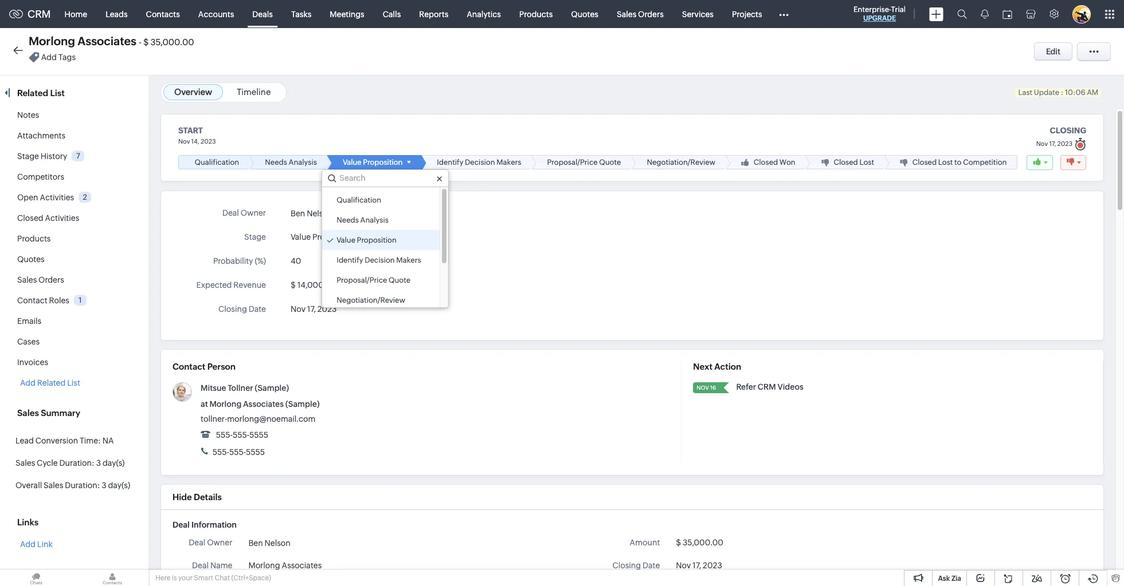 Task type: locate. For each thing, give the bounding box(es) containing it.
0 vertical spatial needs analysis
[[265, 158, 317, 167]]

2023 down closing
[[1057, 140, 1073, 147]]

products down closed activities on the left top of page
[[17, 234, 51, 244]]

day(s)
[[103, 459, 125, 468], [108, 482, 130, 491]]

search image
[[957, 9, 967, 19]]

1 vertical spatial quotes
[[17, 255, 45, 264]]

2023 inside closing nov 17, 2023
[[1057, 140, 1073, 147]]

7
[[76, 152, 80, 160]]

1 vertical spatial nelson
[[265, 539, 291, 549]]

ben for morlong
[[248, 539, 263, 549]]

1 vertical spatial decision
[[365, 256, 395, 265]]

0 vertical spatial 3
[[96, 459, 101, 468]]

nov left 14,
[[178, 138, 190, 145]]

competitors
[[17, 173, 64, 182]]

overall
[[15, 482, 42, 491]]

nov down "update"
[[1036, 140, 1048, 147]]

overview
[[174, 87, 212, 97]]

1 vertical spatial duration:
[[65, 482, 100, 491]]

1 vertical spatial identify decision makers
[[337, 256, 421, 265]]

0 vertical spatial owner
[[241, 209, 266, 218]]

1 vertical spatial closing
[[612, 562, 641, 571]]

0 horizontal spatial proposal/price
[[337, 276, 387, 285]]

$ left 14,000.00
[[291, 281, 296, 290]]

ben nelson
[[291, 209, 333, 219], [248, 539, 291, 549]]

0 horizontal spatial lost
[[860, 158, 874, 167]]

1 horizontal spatial sales orders
[[617, 9, 664, 19]]

2 horizontal spatial morlong
[[248, 562, 280, 571]]

deal up smart
[[192, 562, 209, 571]]

5555
[[249, 431, 268, 440], [246, 448, 265, 457]]

contact up emails
[[17, 296, 47, 306]]

0 vertical spatial quotes
[[571, 9, 598, 19]]

closing
[[218, 305, 247, 314], [612, 562, 641, 571]]

orders up the roles
[[38, 276, 64, 285]]

upgrade
[[863, 14, 896, 22]]

3 down time:
[[96, 459, 101, 468]]

2023 right 14,
[[201, 138, 216, 145]]

ben up (ctrl+space)
[[248, 539, 263, 549]]

qualification down 14,
[[195, 158, 239, 167]]

closed for closed activities
[[17, 214, 43, 223]]

3 for overall sales duration:
[[102, 482, 106, 491]]

2 vertical spatial morlong
[[248, 562, 280, 571]]

qualification down 'search' "text box"
[[337, 196, 381, 205]]

owner up (%)
[[241, 209, 266, 218]]

activities up closed activities link
[[40, 193, 74, 202]]

create menu image
[[929, 7, 944, 21]]

products link down closed activities on the left top of page
[[17, 234, 51, 244]]

0 vertical spatial proposal/price quote
[[547, 158, 621, 167]]

contacts
[[146, 9, 180, 19]]

1 vertical spatial needs analysis
[[337, 216, 389, 225]]

0 vertical spatial 35,000.00
[[150, 37, 194, 47]]

0 vertical spatial deal owner
[[222, 209, 266, 218]]

edit button
[[1034, 42, 1073, 61]]

analysis
[[289, 158, 317, 167], [360, 216, 389, 225]]

555-555-5555
[[214, 431, 268, 440], [211, 448, 265, 457]]

videos
[[778, 383, 804, 392]]

stage up (%)
[[244, 233, 266, 242]]

date down revenue
[[249, 305, 266, 314]]

calendar image
[[1003, 9, 1012, 19]]

list down the add tags
[[50, 88, 65, 98]]

1 vertical spatial quote
[[389, 276, 411, 285]]

0 vertical spatial proposal/price
[[547, 158, 598, 167]]

closing down amount
[[612, 562, 641, 571]]

0 vertical spatial quote
[[599, 158, 621, 167]]

17, down closing
[[1049, 140, 1056, 147]]

(sample) up morlong associates (sample) link
[[255, 384, 289, 393]]

0 vertical spatial $
[[143, 37, 149, 47]]

accounts link
[[189, 0, 243, 28]]

competitors link
[[17, 173, 64, 182]]

nov 17, 2023 down $  14,000.00
[[291, 305, 337, 314]]

0 vertical spatial associates
[[78, 34, 136, 48]]

1 horizontal spatial 35,000.00
[[683, 539, 723, 548]]

1 vertical spatial morlong
[[210, 400, 242, 409]]

am
[[1087, 88, 1098, 97]]

products link
[[510, 0, 562, 28], [17, 234, 51, 244]]

quote
[[599, 158, 621, 167], [389, 276, 411, 285]]

0 vertical spatial stage
[[17, 152, 39, 161]]

1 horizontal spatial makers
[[497, 158, 521, 167]]

0 horizontal spatial identify
[[337, 256, 363, 265]]

refer crm videos
[[736, 383, 804, 392]]

contact for contact person
[[173, 362, 205, 372]]

0 horizontal spatial crm
[[28, 8, 51, 20]]

products link right analytics
[[510, 0, 562, 28]]

decision
[[465, 158, 495, 167], [365, 256, 395, 265]]

morlong up the add tags
[[29, 34, 75, 48]]

(sample)
[[255, 384, 289, 393], [285, 400, 320, 409]]

$ right -
[[143, 37, 149, 47]]

analytics
[[467, 9, 501, 19]]

services link
[[673, 0, 723, 28]]

contact roles
[[17, 296, 69, 306]]

0 horizontal spatial stage
[[17, 152, 39, 161]]

morlong associates
[[248, 562, 322, 571]]

1 vertical spatial date
[[643, 562, 660, 571]]

0 horizontal spatial date
[[249, 305, 266, 314]]

1 vertical spatial quotes link
[[17, 255, 45, 264]]

stage up the "competitors" link
[[17, 152, 39, 161]]

17, down $  35,000.00
[[693, 562, 701, 571]]

tollner-morlong@noemail.com
[[201, 415, 316, 424]]

1 horizontal spatial crm
[[758, 383, 776, 392]]

tollner
[[228, 384, 253, 393]]

lost for closed lost to competition
[[938, 158, 953, 167]]

associates for morlong associates - $ 35,000.00
[[78, 34, 136, 48]]

1 horizontal spatial identify
[[437, 158, 463, 167]]

morlong up (ctrl+space)
[[248, 562, 280, 571]]

ben
[[291, 209, 305, 219], [248, 539, 263, 549]]

closed lost to competition
[[912, 158, 1007, 167]]

add
[[41, 53, 57, 62], [20, 379, 36, 388], [20, 541, 36, 550]]

ben nelson up morlong associates
[[248, 539, 291, 549]]

closing
[[1050, 126, 1086, 135]]

ben up 40
[[291, 209, 305, 219]]

chats image
[[0, 571, 72, 587]]

0 horizontal spatial decision
[[365, 256, 395, 265]]

analytics link
[[458, 0, 510, 28]]

mitsue tollner (sample) link
[[201, 384, 289, 393]]

hide details
[[173, 493, 222, 503]]

add left link
[[20, 541, 36, 550]]

related up notes link
[[17, 88, 48, 98]]

0 vertical spatial quotes link
[[562, 0, 608, 28]]

1 horizontal spatial morlong
[[210, 400, 242, 409]]

value up 40
[[291, 233, 311, 242]]

0 vertical spatial products link
[[510, 0, 562, 28]]

tags
[[58, 53, 76, 62]]

action
[[714, 362, 741, 372]]

0 horizontal spatial 35,000.00
[[150, 37, 194, 47]]

2 lost from the left
[[938, 158, 953, 167]]

nov 17, 2023 down $  35,000.00
[[676, 562, 722, 571]]

morlong
[[29, 34, 75, 48], [210, 400, 242, 409], [248, 562, 280, 571]]

timeline link
[[237, 87, 271, 97]]

quotes link
[[562, 0, 608, 28], [17, 255, 45, 264]]

leads
[[106, 9, 128, 19]]

nov 17, 2023
[[291, 305, 337, 314], [676, 562, 722, 571]]

(sample) up morlong@noemail.com
[[285, 400, 320, 409]]

duration: down sales cycle duration: 3 day(s)
[[65, 482, 100, 491]]

information
[[191, 521, 237, 530]]

nov down $  14,000.00
[[291, 305, 306, 314]]

2 horizontal spatial 17,
[[1049, 140, 1056, 147]]

crm left 'home'
[[28, 8, 51, 20]]

ben nelson for value
[[291, 209, 333, 219]]

35,000.00 inside morlong associates - $ 35,000.00
[[150, 37, 194, 47]]

1 vertical spatial sales orders
[[17, 276, 64, 285]]

closing date down amount
[[612, 562, 660, 571]]

open activities
[[17, 193, 74, 202]]

deal owner down information
[[189, 539, 232, 548]]

stage history
[[17, 152, 67, 161]]

activities down open activities
[[45, 214, 79, 223]]

morlong up tollner-
[[210, 400, 242, 409]]

17, down $  14,000.00
[[307, 305, 316, 314]]

1 vertical spatial list
[[67, 379, 80, 388]]

related down 'invoices' link
[[37, 379, 66, 388]]

1 vertical spatial needs
[[337, 216, 359, 225]]

1 horizontal spatial quotes link
[[562, 0, 608, 28]]

contact for contact roles
[[17, 296, 47, 306]]

deal up probability
[[222, 209, 239, 218]]

0 vertical spatial related
[[17, 88, 48, 98]]

1 horizontal spatial $
[[291, 281, 296, 290]]

morlong for morlong associates
[[248, 562, 280, 571]]

invoices
[[17, 358, 48, 367]]

$ right amount
[[676, 539, 681, 548]]

0 horizontal spatial owner
[[207, 539, 232, 548]]

0 horizontal spatial morlong
[[29, 34, 75, 48]]

2 vertical spatial $
[[676, 539, 681, 548]]

1 lost from the left
[[860, 158, 874, 167]]

date down amount
[[643, 562, 660, 571]]

0 horizontal spatial quotes link
[[17, 255, 45, 264]]

owner down information
[[207, 539, 232, 548]]

lost for closed lost
[[860, 158, 874, 167]]

refer
[[736, 383, 756, 392]]

3 for sales cycle duration:
[[96, 459, 101, 468]]

contacts image
[[76, 571, 148, 587]]

1 horizontal spatial proposal/price quote
[[547, 158, 621, 167]]

duration: up overall sales duration: 3 day(s)
[[59, 459, 94, 468]]

555-555-5555 down tollner-morlong@noemail.com
[[211, 448, 265, 457]]

add for add link
[[20, 541, 36, 550]]

35,000.00
[[150, 37, 194, 47], [683, 539, 723, 548]]

2 vertical spatial associates
[[282, 562, 322, 571]]

3 down sales cycle duration: 3 day(s)
[[102, 482, 106, 491]]

day(s) for sales cycle duration: 3 day(s)
[[103, 459, 125, 468]]

makers
[[497, 158, 521, 167], [396, 256, 421, 265]]

1 vertical spatial day(s)
[[108, 482, 130, 491]]

sales orders link
[[608, 0, 673, 28], [17, 276, 64, 285]]

0 horizontal spatial needs
[[265, 158, 287, 167]]

0 horizontal spatial closing
[[218, 305, 247, 314]]

leads link
[[96, 0, 137, 28]]

0 horizontal spatial identify decision makers
[[337, 256, 421, 265]]

ben nelson for morlong
[[248, 539, 291, 549]]

time:
[[80, 437, 101, 446]]

555-555-5555 down tollner-morlong@noemail.com link
[[214, 431, 268, 440]]

ben nelson up 40
[[291, 209, 333, 219]]

proposal/price quote
[[547, 158, 621, 167], [337, 276, 411, 285]]

crm
[[28, 8, 51, 20], [758, 383, 776, 392]]

probability
[[213, 257, 253, 266]]

1 vertical spatial 3
[[102, 482, 106, 491]]

deal owner up probability (%)
[[222, 209, 266, 218]]

1 vertical spatial products link
[[17, 234, 51, 244]]

add for add related list
[[20, 379, 36, 388]]

value proposition
[[343, 158, 403, 167], [291, 233, 355, 242], [337, 236, 397, 245]]

value up 14,000.00
[[337, 236, 355, 245]]

1 vertical spatial identify
[[337, 256, 363, 265]]

0 horizontal spatial nov 17, 2023
[[291, 305, 337, 314]]

1 vertical spatial ben nelson
[[248, 539, 291, 549]]

1 vertical spatial activities
[[45, 214, 79, 223]]

Search text field
[[322, 170, 448, 187]]

contact left person
[[173, 362, 205, 372]]

products right analytics
[[519, 9, 553, 19]]

deal owner for deal name
[[189, 539, 232, 548]]

1 vertical spatial orders
[[38, 276, 64, 285]]

signals element
[[974, 0, 996, 28]]

reports link
[[410, 0, 458, 28]]

deal owner for stage
[[222, 209, 266, 218]]

overall sales duration: 3 day(s)
[[15, 482, 130, 491]]

1 vertical spatial sales orders link
[[17, 276, 64, 285]]

nov inside closing nov 17, 2023
[[1036, 140, 1048, 147]]

revenue
[[233, 281, 266, 290]]

0 vertical spatial day(s)
[[103, 459, 125, 468]]

2023 down $  35,000.00
[[703, 562, 722, 571]]

0 horizontal spatial nelson
[[265, 539, 291, 549]]

0 vertical spatial identify
[[437, 158, 463, 167]]

probability (%)
[[213, 257, 266, 266]]

calls
[[383, 9, 401, 19]]

contact
[[17, 296, 47, 306], [173, 362, 205, 372]]

0 vertical spatial add
[[41, 53, 57, 62]]

add left tags
[[41, 53, 57, 62]]

1 vertical spatial 35,000.00
[[683, 539, 723, 548]]

1 vertical spatial proposal/price quote
[[337, 276, 411, 285]]

0 horizontal spatial 17,
[[307, 305, 316, 314]]

sales cycle duration: 3 day(s)
[[15, 459, 125, 468]]

list up 'summary'
[[67, 379, 80, 388]]

1 horizontal spatial nov 17, 2023
[[676, 562, 722, 571]]

0 horizontal spatial closing date
[[218, 305, 266, 314]]

closed for closed lost
[[834, 158, 858, 167]]

0 vertical spatial negotiation/review
[[647, 158, 715, 167]]

0 horizontal spatial products
[[17, 234, 51, 244]]

10:06
[[1065, 88, 1085, 97]]

nelson
[[307, 209, 333, 219], [265, 539, 291, 549]]

orders left services link
[[638, 9, 664, 19]]

0 vertical spatial 5555
[[249, 431, 268, 440]]

add down 'invoices' link
[[20, 379, 36, 388]]

17,
[[1049, 140, 1056, 147], [307, 305, 316, 314], [693, 562, 701, 571]]

calls link
[[374, 0, 410, 28]]

2 horizontal spatial $
[[676, 539, 681, 548]]

closed
[[754, 158, 778, 167], [834, 158, 858, 167], [912, 158, 937, 167], [17, 214, 43, 223]]

meetings link
[[321, 0, 374, 28]]

1 vertical spatial 17,
[[307, 305, 316, 314]]

closing date down revenue
[[218, 305, 266, 314]]

orders
[[638, 9, 664, 19], [38, 276, 64, 285]]

0 vertical spatial orders
[[638, 9, 664, 19]]

closing down expected revenue
[[218, 305, 247, 314]]

update
[[1034, 88, 1059, 97]]

crm right refer
[[758, 383, 776, 392]]

0 vertical spatial closing date
[[218, 305, 266, 314]]



Task type: describe. For each thing, give the bounding box(es) containing it.
2023 inside start nov 14, 2023
[[201, 138, 216, 145]]

2023 down 14,000.00
[[317, 305, 337, 314]]

0 vertical spatial (sample)
[[255, 384, 289, 393]]

ben for value
[[291, 209, 305, 219]]

mitsue tollner (sample)
[[201, 384, 289, 393]]

1 horizontal spatial quote
[[599, 158, 621, 167]]

1 horizontal spatial list
[[67, 379, 80, 388]]

projects link
[[723, 0, 771, 28]]

notes link
[[17, 111, 39, 120]]

0 horizontal spatial quote
[[389, 276, 411, 285]]

1 vertical spatial nov 17, 2023
[[676, 562, 722, 571]]

ask zia
[[938, 576, 961, 584]]

add for add tags
[[41, 53, 57, 62]]

hide
[[173, 493, 192, 503]]

owner for stage
[[241, 209, 266, 218]]

zia
[[952, 576, 961, 584]]

1 vertical spatial 5555
[[246, 448, 265, 457]]

0 horizontal spatial products link
[[17, 234, 51, 244]]

accounts
[[198, 9, 234, 19]]

1 vertical spatial closing date
[[612, 562, 660, 571]]

attachments link
[[17, 131, 65, 140]]

edit
[[1046, 47, 1060, 56]]

morlong for morlong associates - $ 35,000.00
[[29, 34, 75, 48]]

contact roles link
[[17, 296, 69, 306]]

start nov 14, 2023
[[178, 126, 216, 145]]

hide details link
[[173, 493, 222, 503]]

signals image
[[981, 9, 989, 19]]

deals link
[[243, 0, 282, 28]]

deal name
[[192, 562, 232, 571]]

1 horizontal spatial products
[[519, 9, 553, 19]]

add related list
[[20, 379, 80, 388]]

1 vertical spatial associates
[[243, 400, 284, 409]]

nelson for proposition
[[307, 209, 333, 219]]

0 vertical spatial analysis
[[289, 158, 317, 167]]

activities for closed activities
[[45, 214, 79, 223]]

morlong@noemail.com
[[227, 415, 316, 424]]

roles
[[49, 296, 69, 306]]

projects
[[732, 9, 762, 19]]

1 horizontal spatial needs analysis
[[337, 216, 389, 225]]

0 vertical spatial needs
[[265, 158, 287, 167]]

1 vertical spatial analysis
[[360, 216, 389, 225]]

1 horizontal spatial date
[[643, 562, 660, 571]]

notes
[[17, 111, 39, 120]]

1 vertical spatial makers
[[396, 256, 421, 265]]

tollner-
[[201, 415, 227, 424]]

next action
[[693, 362, 741, 372]]

0 horizontal spatial sales orders link
[[17, 276, 64, 285]]

activities for open activities
[[40, 193, 74, 202]]

$ for amount
[[676, 539, 681, 548]]

0 horizontal spatial proposal/price quote
[[337, 276, 411, 285]]

stage history link
[[17, 152, 67, 161]]

sales summary
[[17, 409, 80, 418]]

0 vertical spatial nov 17, 2023
[[291, 305, 337, 314]]

1 horizontal spatial orders
[[638, 9, 664, 19]]

1 horizontal spatial sales orders link
[[608, 0, 673, 28]]

your
[[178, 575, 193, 583]]

14,000.00
[[297, 281, 337, 290]]

1 horizontal spatial decision
[[465, 158, 495, 167]]

0 vertical spatial sales orders
[[617, 9, 664, 19]]

owner for deal name
[[207, 539, 232, 548]]

$ inside morlong associates - $ 35,000.00
[[143, 37, 149, 47]]

emails
[[17, 317, 41, 326]]

chat
[[215, 575, 230, 583]]

conversion
[[35, 437, 78, 446]]

cases
[[17, 338, 40, 347]]

day(s) for overall sales duration: 3 day(s)
[[108, 482, 130, 491]]

related list
[[17, 88, 67, 98]]

0 vertical spatial date
[[249, 305, 266, 314]]

(ctrl+space)
[[231, 575, 271, 583]]

$ for expected revenue
[[291, 281, 296, 290]]

enterprise-trial upgrade
[[854, 5, 906, 22]]

17, inside closing nov 17, 2023
[[1049, 140, 1056, 147]]

1 horizontal spatial identify decision makers
[[437, 158, 521, 167]]

0 horizontal spatial qualification
[[195, 158, 239, 167]]

to
[[954, 158, 962, 167]]

summary
[[41, 409, 80, 418]]

stage for stage
[[244, 233, 266, 242]]

tasks
[[291, 9, 311, 19]]

create menu element
[[922, 0, 950, 28]]

morlong associates - $ 35,000.00
[[29, 34, 194, 48]]

duration: for sales cycle duration:
[[59, 459, 94, 468]]

contacts link
[[137, 0, 189, 28]]

:
[[1061, 88, 1063, 97]]

1 horizontal spatial proposal/price
[[547, 158, 598, 167]]

nov 16
[[697, 385, 716, 392]]

0 vertical spatial makers
[[497, 158, 521, 167]]

closed for closed lost to competition
[[912, 158, 937, 167]]

closing nov 17, 2023
[[1036, 126, 1086, 147]]

deal down deal information
[[189, 539, 205, 548]]

smart
[[194, 575, 213, 583]]

start
[[178, 126, 203, 135]]

lead conversion time: na
[[15, 437, 114, 446]]

nov left the 16
[[697, 385, 709, 392]]

home link
[[55, 0, 96, 28]]

tasks link
[[282, 0, 321, 28]]

nov down $  35,000.00
[[676, 562, 691, 571]]

1 horizontal spatial needs
[[337, 216, 359, 225]]

14,
[[191, 138, 199, 145]]

0 horizontal spatial negotiation/review
[[337, 296, 405, 305]]

closed for closed won
[[754, 158, 778, 167]]

1 vertical spatial (sample)
[[285, 400, 320, 409]]

(%)
[[255, 257, 266, 266]]

at
[[201, 400, 208, 409]]

is
[[172, 575, 177, 583]]

last update : 10:06 am
[[1018, 88, 1098, 97]]

links
[[17, 518, 38, 528]]

lead
[[15, 437, 34, 446]]

1 vertical spatial 555-555-5555
[[211, 448, 265, 457]]

1 horizontal spatial closing
[[612, 562, 641, 571]]

deal down hide on the bottom of page
[[173, 521, 190, 530]]

link
[[37, 541, 53, 550]]

open
[[17, 193, 38, 202]]

closed lost
[[834, 158, 874, 167]]

associates for morlong associates
[[282, 562, 322, 571]]

0 vertical spatial 555-555-5555
[[214, 431, 268, 440]]

value up 'search' "text box"
[[343, 158, 361, 167]]

1 vertical spatial related
[[37, 379, 66, 388]]

0 horizontal spatial quotes
[[17, 255, 45, 264]]

closed won
[[754, 158, 795, 167]]

$  35,000.00
[[676, 539, 723, 548]]

0 vertical spatial crm
[[28, 8, 51, 20]]

nov inside start nov 14, 2023
[[178, 138, 190, 145]]

contact person
[[173, 362, 236, 372]]

details
[[194, 493, 222, 503]]

closed activities
[[17, 214, 79, 223]]

tollner-morlong@noemail.com link
[[201, 415, 316, 424]]

1 vertical spatial proposal/price
[[337, 276, 387, 285]]

here is your smart chat (ctrl+space)
[[155, 575, 271, 583]]

nelson for associates
[[265, 539, 291, 549]]

refer crm videos link
[[736, 383, 804, 392]]

meetings
[[330, 9, 364, 19]]

person
[[207, 362, 236, 372]]

1 vertical spatial crm
[[758, 383, 776, 392]]

deal information
[[173, 521, 237, 530]]

na
[[102, 437, 114, 446]]

won
[[779, 158, 795, 167]]

emails link
[[17, 317, 41, 326]]

1 horizontal spatial products link
[[510, 0, 562, 28]]

name
[[210, 562, 232, 571]]

search element
[[950, 0, 974, 28]]

services
[[682, 9, 714, 19]]

expected
[[196, 281, 232, 290]]

closed activities link
[[17, 214, 79, 223]]

stage for stage history
[[17, 152, 39, 161]]

enterprise-
[[854, 5, 891, 14]]

16
[[710, 385, 716, 392]]

1
[[79, 296, 82, 305]]

0 horizontal spatial list
[[50, 88, 65, 98]]

duration: for overall sales duration:
[[65, 482, 100, 491]]

1 horizontal spatial qualification
[[337, 196, 381, 205]]

1 horizontal spatial 17,
[[693, 562, 701, 571]]



Task type: vqa. For each thing, say whether or not it's contained in the screenshot.
Sales Cycle Duration: 3 day(s)'s DAY(S)
yes



